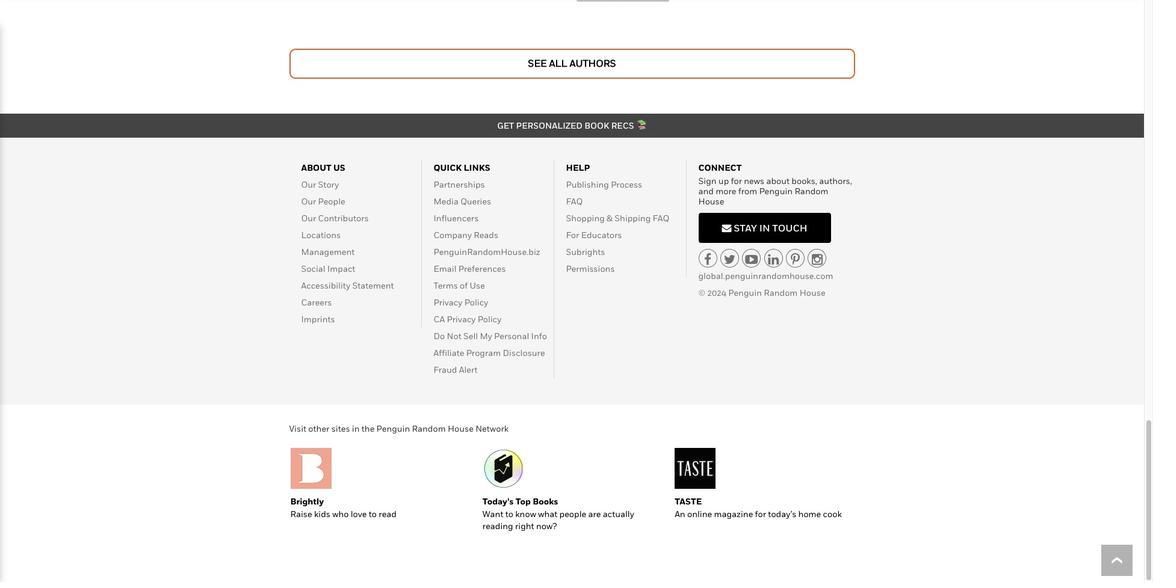 Task type: vqa. For each thing, say whether or not it's contained in the screenshot.
has
no



Task type: locate. For each thing, give the bounding box(es) containing it.
today's top books image
[[483, 449, 524, 490]]

1 vertical spatial policy
[[478, 314, 502, 325]]

for left today's
[[755, 509, 766, 520]]

penguin right 'the'
[[377, 424, 410, 434]]

our down about
[[301, 180, 316, 190]]

recs
[[611, 121, 634, 131]]

our up the locations link
[[301, 213, 316, 224]]

do
[[434, 331, 445, 342]]

personal
[[494, 331, 529, 342]]

&
[[607, 213, 613, 224]]

1 vertical spatial for
[[755, 509, 766, 520]]

in
[[759, 222, 770, 234], [352, 424, 360, 434]]

in left 'the'
[[352, 424, 360, 434]]

and
[[699, 186, 714, 196]]

1 vertical spatial penguin
[[729, 288, 762, 298]]

1 vertical spatial faq
[[653, 213, 670, 224]]

penguin
[[759, 186, 793, 196], [729, 288, 762, 298], [377, 424, 410, 434]]

visit us on facebook image
[[704, 253, 711, 266]]

get personalized book recs 📚
[[497, 121, 647, 131]]

faq right shipping
[[653, 213, 670, 224]]

to inside today's top books want to know what people are actually reading right now?
[[505, 509, 513, 520]]

all
[[549, 57, 567, 70]]

2 vertical spatial house
[[448, 424, 474, 434]]

queries
[[461, 197, 491, 207]]

to
[[369, 509, 377, 520], [505, 509, 513, 520]]

to inside brightly raise kids who love to read
[[369, 509, 377, 520]]

my
[[480, 331, 492, 342]]

2 horizontal spatial house
[[800, 288, 826, 298]]

faq up shopping
[[566, 197, 583, 207]]

1 vertical spatial in
[[352, 424, 360, 434]]

random
[[795, 186, 829, 196], [764, 288, 798, 298], [412, 424, 446, 434]]

global.penguinrandomhouse.com link
[[699, 271, 833, 281]]

people
[[560, 509, 586, 520]]

publishing process
[[566, 180, 642, 190]]

for
[[566, 230, 579, 240]]

1 our from the top
[[301, 180, 316, 190]]

right
[[515, 522, 534, 532]]

0 horizontal spatial for
[[731, 176, 742, 186]]

imprints link
[[301, 314, 335, 325]]

penguin right the from
[[759, 186, 793, 196]]

1 to from the left
[[369, 509, 377, 520]]

visit us on twitter image
[[724, 253, 736, 266]]

our people
[[301, 197, 345, 207]]

in right the stay
[[759, 222, 770, 234]]

2 to from the left
[[505, 509, 513, 520]]

imprints
[[301, 314, 335, 325]]

terms of use link
[[434, 281, 485, 291]]

to right the 'love'
[[369, 509, 377, 520]]

partnerships link
[[434, 180, 485, 190]]

publishing
[[566, 180, 609, 190]]

company reads
[[434, 230, 498, 240]]

magazine
[[714, 509, 753, 520]]

privacy policy link
[[434, 298, 488, 308]]

0 vertical spatial our
[[301, 180, 316, 190]]

info
[[531, 331, 547, 342]]

up
[[719, 176, 729, 186]]

house left network in the bottom left of the page
[[448, 424, 474, 434]]

0 vertical spatial random
[[795, 186, 829, 196]]

for right up
[[731, 176, 742, 186]]

social
[[301, 264, 325, 274]]

for inside taste an online magazine for today's home cook
[[755, 509, 766, 520]]

© 2024 penguin random house
[[699, 288, 826, 298]]

shipping
[[615, 213, 651, 224]]

0 vertical spatial in
[[759, 222, 770, 234]]

📚
[[636, 121, 647, 131]]

company reads link
[[434, 230, 498, 240]]

0 horizontal spatial to
[[369, 509, 377, 520]]

brightly raise kids who love to read
[[290, 497, 397, 520]]

links
[[464, 163, 490, 173]]

cook
[[823, 509, 842, 520]]

policy
[[464, 298, 488, 308], [478, 314, 502, 325]]

penguin down global.penguinrandomhouse.com
[[729, 288, 762, 298]]

penguin inside connect sign up for news about books, authors, and more from penguin random house
[[759, 186, 793, 196]]

partnerships
[[434, 180, 485, 190]]

email
[[434, 264, 457, 274]]

random inside connect sign up for news about books, authors, and more from penguin random house
[[795, 186, 829, 196]]

3 our from the top
[[301, 213, 316, 224]]

privacy down the terms
[[434, 298, 462, 308]]

0 vertical spatial faq
[[566, 197, 583, 207]]

our
[[301, 180, 316, 190], [301, 197, 316, 207], [301, 213, 316, 224]]

1 horizontal spatial for
[[755, 509, 766, 520]]

sell
[[463, 331, 478, 342]]

reads
[[474, 230, 498, 240]]

kids
[[314, 509, 330, 520]]

1 horizontal spatial in
[[759, 222, 770, 234]]

get personalized book recs 📚 link
[[497, 121, 647, 131]]

our contributors
[[301, 213, 369, 224]]

our down our story at top
[[301, 197, 316, 207]]

our for our people
[[301, 197, 316, 207]]

faq
[[566, 197, 583, 207], [653, 213, 670, 224]]

preferences
[[459, 264, 506, 274]]

get
[[497, 121, 514, 131]]

of
[[460, 281, 468, 291]]

0 vertical spatial for
[[731, 176, 742, 186]]

0 horizontal spatial faq
[[566, 197, 583, 207]]

to left know
[[505, 509, 513, 520]]

2 our from the top
[[301, 197, 316, 207]]

brightly
[[290, 497, 324, 507]]

connect sign up for news about books, authors, and more from penguin random house
[[699, 163, 852, 206]]

0 horizontal spatial house
[[448, 424, 474, 434]]

publishing process link
[[566, 180, 642, 190]]

sign
[[699, 176, 717, 186]]

permissions link
[[566, 264, 615, 274]]

authors,
[[819, 176, 852, 186]]

email preferences
[[434, 264, 506, 274]]

policy up do not sell my personal info
[[478, 314, 502, 325]]

1 horizontal spatial to
[[505, 509, 513, 520]]

house down visit us on instagram 'image'
[[800, 288, 826, 298]]

locations link
[[301, 230, 341, 240]]

1 horizontal spatial house
[[699, 196, 724, 206]]

1 vertical spatial our
[[301, 197, 316, 207]]

1 vertical spatial house
[[800, 288, 826, 298]]

2 vertical spatial our
[[301, 213, 316, 224]]

locations
[[301, 230, 341, 240]]

for educators
[[566, 230, 622, 240]]

terms of use
[[434, 281, 485, 291]]

privacy down privacy policy
[[447, 314, 476, 325]]

today's top books want to know what people are actually reading right now?
[[483, 497, 634, 532]]

house down sign
[[699, 196, 724, 206]]

policy down use
[[464, 298, 488, 308]]

help
[[566, 163, 590, 173]]

0 horizontal spatial in
[[352, 424, 360, 434]]

read
[[379, 509, 397, 520]]

careers link
[[301, 298, 332, 308]]

privacy policy
[[434, 298, 488, 308]]

an online magazine for today's home cook image
[[675, 449, 716, 490]]

0 vertical spatial house
[[699, 196, 724, 206]]

our story
[[301, 180, 339, 190]]

raise
[[290, 509, 312, 520]]

0 vertical spatial penguin
[[759, 186, 793, 196]]

privacy
[[434, 298, 462, 308], [447, 314, 476, 325]]



Task type: describe. For each thing, give the bounding box(es) containing it.
0 vertical spatial policy
[[464, 298, 488, 308]]

house inside connect sign up for news about books, authors, and more from penguin random house
[[699, 196, 724, 206]]

top
[[516, 497, 531, 507]]

raise kids who love to read image
[[290, 449, 331, 490]]

affiliate
[[434, 348, 464, 358]]

2 vertical spatial penguin
[[377, 424, 410, 434]]

taste an online magazine for today's home cook
[[675, 497, 842, 520]]

global.penguinrandomhouse.com
[[699, 271, 833, 281]]

social impact
[[301, 264, 355, 274]]

2 vertical spatial random
[[412, 424, 446, 434]]

quick links
[[434, 163, 490, 173]]

management link
[[301, 247, 355, 257]]

1 vertical spatial random
[[764, 288, 798, 298]]

©
[[699, 288, 706, 298]]

visit other sites in the penguin random house network
[[289, 424, 509, 434]]

in inside the stay in touch popup button
[[759, 222, 770, 234]]

permissions
[[566, 264, 615, 274]]

know
[[515, 509, 536, 520]]

penguinrandomhouse.biz
[[434, 247, 540, 257]]

about us
[[301, 163, 345, 173]]

program
[[466, 348, 501, 358]]

affiliate program disclosure link
[[434, 348, 545, 358]]

terms
[[434, 281, 458, 291]]

are
[[588, 509, 601, 520]]

fraud alert
[[434, 365, 478, 375]]

fraud alert link
[[434, 365, 478, 375]]

now?
[[536, 522, 557, 532]]

accessibility statement link
[[301, 281, 394, 291]]

envelope image
[[722, 223, 732, 233]]

connect
[[699, 163, 742, 173]]

visit
[[289, 424, 306, 434]]

books,
[[792, 176, 817, 186]]

about
[[301, 163, 331, 173]]

media queries link
[[434, 197, 491, 207]]

visit us on linkedin image
[[768, 253, 779, 266]]

subrights
[[566, 247, 605, 257]]

fraud
[[434, 365, 457, 375]]

online
[[687, 509, 712, 520]]

our people link
[[301, 197, 345, 207]]

1 vertical spatial privacy
[[447, 314, 476, 325]]

home
[[798, 509, 821, 520]]

more
[[716, 186, 736, 196]]

stay
[[734, 222, 757, 234]]

visit us on pinterest image
[[791, 253, 800, 266]]

us
[[333, 163, 345, 173]]

from
[[738, 186, 757, 196]]

social impact link
[[301, 264, 355, 274]]

influencers link
[[434, 213, 479, 224]]

see all authors link
[[289, 49, 855, 79]]

shopping
[[566, 213, 605, 224]]

media queries
[[434, 197, 491, 207]]

our for our contributors
[[301, 213, 316, 224]]

visit us on youtube image
[[745, 253, 758, 266]]

stay in touch
[[732, 222, 808, 234]]

what
[[538, 509, 558, 520]]

actually
[[603, 509, 634, 520]]

an
[[675, 509, 685, 520]]

our for our story
[[301, 180, 316, 190]]

about us link
[[301, 163, 345, 173]]

network
[[476, 424, 509, 434]]

email preferences link
[[434, 264, 506, 274]]

visit us on instagram image
[[812, 253, 823, 266]]

books
[[533, 497, 558, 507]]

shopping & shipping faq link
[[566, 213, 670, 224]]

authors
[[570, 57, 616, 70]]

today's
[[483, 497, 514, 507]]

careers
[[301, 298, 332, 308]]

other
[[308, 424, 329, 434]]

use
[[470, 281, 485, 291]]

accessibility statement
[[301, 281, 394, 291]]

alert
[[459, 365, 478, 375]]

touch
[[772, 222, 808, 234]]

who
[[332, 509, 349, 520]]

for inside connect sign up for news about books, authors, and more from penguin random house
[[731, 176, 742, 186]]

process
[[611, 180, 642, 190]]

not
[[447, 331, 462, 342]]

statement
[[352, 281, 394, 291]]

see
[[528, 57, 547, 70]]

our story link
[[301, 180, 339, 190]]

our contributors link
[[301, 213, 369, 224]]

news
[[744, 176, 765, 186]]

company
[[434, 230, 472, 240]]

impact
[[327, 264, 355, 274]]

quick
[[434, 163, 462, 173]]

accessibility
[[301, 281, 350, 291]]

educators
[[581, 230, 622, 240]]

sites
[[331, 424, 350, 434]]

disclosure
[[503, 348, 545, 358]]

1 horizontal spatial faq
[[653, 213, 670, 224]]

today's
[[768, 509, 797, 520]]

story
[[318, 180, 339, 190]]

0 vertical spatial privacy
[[434, 298, 462, 308]]



